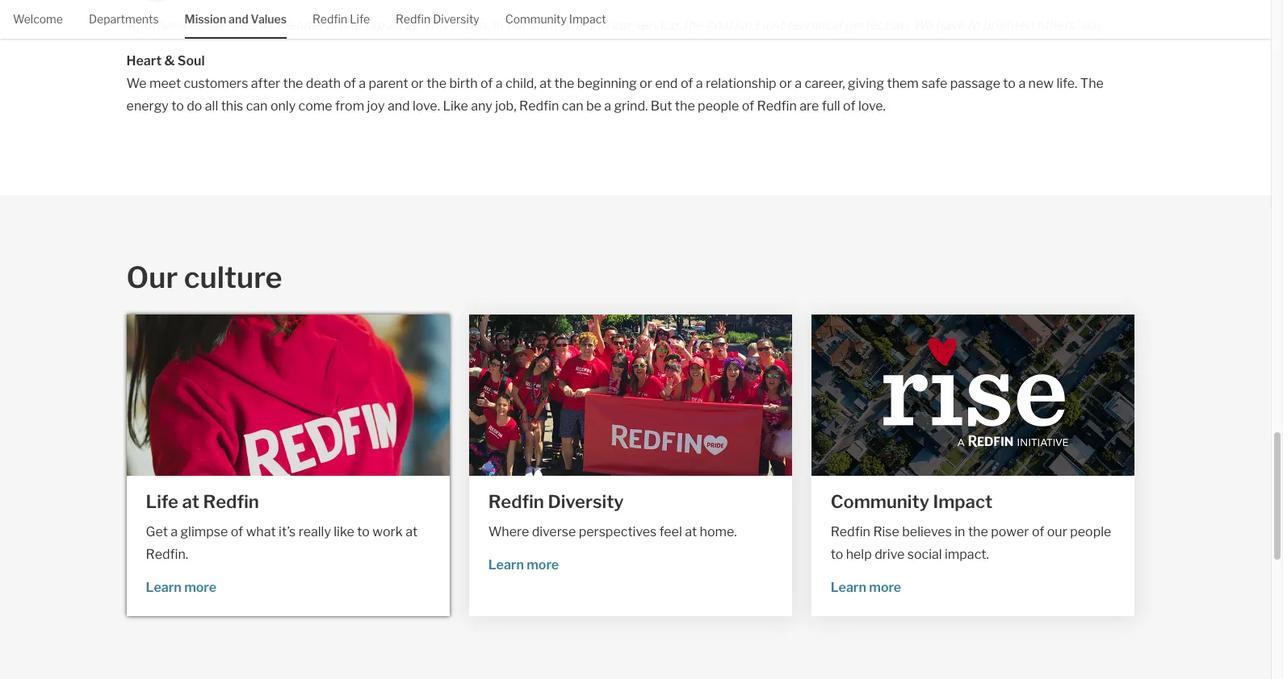 Task type: describe. For each thing, give the bounding box(es) containing it.
after
[[251, 76, 280, 91]]

heart
[[126, 53, 162, 69]]

to inside get a glimpse of what it's really like to work at redfin.
[[357, 525, 370, 540]]

impact.
[[945, 547, 989, 563]]

where diverse perspectives feel at home.
[[488, 525, 737, 540]]

the left the birth
[[427, 76, 447, 91]]

feel
[[659, 525, 682, 540]]

2 love. from the left
[[858, 98, 886, 114]]

0 vertical spatial community impact
[[505, 12, 606, 26]]

soul
[[178, 53, 205, 69]]

where
[[488, 525, 529, 540]]

redfin rise believes in the power of our people to help drive social impact.
[[831, 525, 1111, 563]]

but
[[651, 98, 672, 114]]

redfin right the tap
[[396, 12, 431, 26]]

picture of redfin employee wearing a redfin hoodie image
[[126, 315, 450, 476]]

to right have
[[967, 18, 980, 33]]

0 horizontal spatial impact
[[569, 12, 606, 26]]

another
[[126, 18, 176, 33]]

2 can from the left
[[562, 98, 583, 114]]

1 vertical spatial life
[[146, 492, 178, 513]]

end
[[655, 76, 678, 91]]

joy
[[367, 98, 385, 114]]

a inside get a glimpse of what it's really like to work at redfin.
[[171, 525, 178, 540]]

redfin.
[[146, 547, 188, 563]]

why,
[[463, 18, 490, 33]]

0 horizontal spatial our
[[506, 18, 526, 33]]

0 vertical spatial diversity
[[433, 12, 479, 26]]

only
[[270, 98, 296, 114]]

full
[[822, 98, 840, 114]]

beginning
[[577, 76, 637, 91]]

our
[[126, 260, 178, 295]]

0 vertical spatial community impact link
[[505, 0, 606, 37]]

redfin inside the redfin rise believes in the power of our people to help drive social impact.
[[831, 525, 870, 540]]

day.
[[1081, 18, 1105, 33]]

the left goal on the right
[[683, 18, 703, 33]]

redfin life link
[[313, 0, 370, 37]]

departments
[[89, 12, 159, 26]]

child,
[[506, 76, 537, 91]]

career,
[[805, 76, 845, 91]]

another website, agent or lender is one tap away. this is why, in our software and our service, the goal isn't just technical perfection. we have to brighten others' day.
[[126, 18, 1105, 33]]

1 vertical spatial community impact link
[[831, 489, 1115, 515]]

this
[[221, 98, 243, 114]]

of down the "relationship" in the right of the page
[[742, 98, 754, 114]]

people inside heart & soul we meet customers after the death of a parent or the birth of a child, at the beginning or end of a relationship or a career, giving them safe passage to a new life. the energy to do all this can only come from joy and love. like any job, redfin can be a grind. but the people of redfin are full of love.
[[698, 98, 739, 114]]

energy
[[126, 98, 169, 114]]

work
[[372, 525, 403, 540]]

new
[[1028, 76, 1054, 91]]

website,
[[179, 18, 229, 33]]

life at redfin
[[146, 492, 259, 513]]

and inside "link"
[[229, 12, 248, 26]]

job,
[[495, 98, 516, 114]]

0 vertical spatial redfin diversity
[[396, 12, 479, 26]]

0 horizontal spatial redfin diversity link
[[396, 0, 479, 37]]

learn for community
[[831, 581, 866, 596]]

redfin left are
[[757, 98, 797, 114]]

the
[[1080, 76, 1104, 91]]

1 horizontal spatial we
[[913, 18, 933, 33]]

a up "from"
[[359, 76, 366, 91]]

photos of redfin employees at pride event image
[[469, 315, 792, 476]]

2 horizontal spatial and
[[586, 18, 608, 33]]

all
[[205, 98, 218, 114]]

technical
[[787, 18, 842, 33]]

from
[[335, 98, 364, 114]]

any
[[471, 98, 492, 114]]

get a glimpse of what it's really like to work at redfin.
[[146, 525, 418, 563]]

1 vertical spatial impact
[[933, 492, 993, 513]]

1 is from the left
[[326, 18, 336, 33]]

the inside the redfin rise believes in the power of our people to help drive social impact.
[[968, 525, 988, 540]]

or right 'parent'
[[411, 76, 424, 91]]

1 horizontal spatial our
[[611, 18, 631, 33]]

safe
[[922, 76, 947, 91]]

of inside get a glimpse of what it's really like to work at redfin.
[[231, 525, 243, 540]]

welcome
[[13, 12, 63, 26]]

heart & soul we meet customers after the death of a parent or the birth of a child, at the beginning or end of a relationship or a career, giving them safe passage to a new life. the energy to do all this can only come from joy and love. like any job, redfin can be a grind. but the people of redfin are full of love.
[[126, 53, 1104, 114]]

this
[[423, 18, 448, 33]]

learn more for community
[[831, 581, 901, 596]]

agent
[[232, 18, 267, 33]]

1 can from the left
[[246, 98, 268, 114]]

isn't
[[734, 18, 759, 33]]

away.
[[387, 18, 420, 33]]

tap
[[364, 18, 384, 33]]

or right "agent"
[[270, 18, 282, 33]]

just
[[762, 18, 784, 33]]

learn more for redfin
[[488, 558, 559, 573]]

customers
[[184, 76, 248, 91]]

them
[[887, 76, 919, 91]]

perspectives
[[579, 525, 657, 540]]

believes
[[902, 525, 952, 540]]

home.
[[700, 525, 737, 540]]

more for diversity
[[527, 558, 559, 573]]

it's
[[279, 525, 296, 540]]

or left the end
[[640, 76, 652, 91]]

mission and values link
[[185, 0, 287, 37]]

help
[[846, 547, 872, 563]]

1 love. from the left
[[413, 98, 440, 114]]

redfin inside 'redfin life' link
[[313, 12, 347, 26]]

get
[[146, 525, 168, 540]]

the up only
[[283, 76, 303, 91]]

mission
[[185, 12, 226, 26]]

life.
[[1057, 76, 1078, 91]]

at inside life at redfin link
[[182, 492, 199, 513]]

rise
[[873, 525, 899, 540]]

aerial view of a community of homes image
[[811, 315, 1134, 476]]

or left career,
[[779, 76, 792, 91]]

at inside heart & soul we meet customers after the death of a parent or the birth of a child, at the beginning or end of a relationship or a career, giving them safe passage to a new life. the energy to do all this can only come from joy and love. like any job, redfin can be a grind. but the people of redfin are full of love.
[[540, 76, 552, 91]]

one
[[339, 18, 361, 33]]

glimpse
[[180, 525, 228, 540]]

really
[[299, 525, 331, 540]]

redfin life
[[313, 12, 370, 26]]

and inside heart & soul we meet customers after the death of a parent or the birth of a child, at the beginning or end of a relationship or a career, giving them safe passage to a new life. the energy to do all this can only come from joy and love. like any job, redfin can be a grind. but the people of redfin are full of love.
[[388, 98, 410, 114]]

culture
[[184, 260, 282, 295]]

of inside the redfin rise believes in the power of our people to help drive social impact.
[[1032, 525, 1044, 540]]

drive
[[875, 547, 905, 563]]



Task type: locate. For each thing, give the bounding box(es) containing it.
learn
[[488, 558, 524, 573], [146, 581, 182, 596], [831, 581, 866, 596]]

values
[[251, 12, 287, 26]]

and left values
[[229, 12, 248, 26]]

and right joy
[[388, 98, 410, 114]]

power
[[991, 525, 1029, 540]]

can down after
[[246, 98, 268, 114]]

diversity right away.
[[433, 12, 479, 26]]

learn down help
[[831, 581, 866, 596]]

redfin up where
[[488, 492, 544, 513]]

can left be
[[562, 98, 583, 114]]

meet
[[149, 76, 181, 91]]

life left away.
[[350, 12, 370, 26]]

learn more down redfin.
[[146, 581, 216, 596]]

at inside get a glimpse of what it's really like to work at redfin.
[[406, 525, 418, 540]]

learn more
[[488, 558, 559, 573], [146, 581, 216, 596], [831, 581, 901, 596]]

of right full
[[843, 98, 856, 114]]

community impact link up child,
[[505, 0, 606, 37]]

the up impact. on the bottom right of page
[[968, 525, 988, 540]]

in inside the redfin rise believes in the power of our people to help drive social impact.
[[955, 525, 965, 540]]

of right power
[[1032, 525, 1044, 540]]

of up "from"
[[344, 76, 356, 91]]

death
[[306, 76, 341, 91]]

we left have
[[913, 18, 933, 33]]

relationship
[[706, 76, 777, 91]]

learn down redfin.
[[146, 581, 182, 596]]

life
[[350, 12, 370, 26], [146, 492, 178, 513]]

community impact link up the redfin rise believes in the power of our people to help drive social impact.
[[831, 489, 1115, 515]]

we
[[913, 18, 933, 33], [126, 76, 147, 91]]

and right software
[[586, 18, 608, 33]]

others'
[[1036, 18, 1078, 33]]

1 vertical spatial redfin diversity
[[488, 492, 624, 513]]

passage
[[950, 76, 1000, 91]]

community right why,
[[505, 12, 567, 26]]

impact up the redfin rise believes in the power of our people to help drive social impact.
[[933, 492, 993, 513]]

1 horizontal spatial more
[[527, 558, 559, 573]]

0 vertical spatial impact
[[569, 12, 606, 26]]

come
[[298, 98, 332, 114]]

perfection.
[[845, 18, 910, 33]]

at up glimpse
[[182, 492, 199, 513]]

redfin diversity link
[[396, 0, 479, 37], [488, 489, 773, 515]]

redfin up glimpse
[[203, 492, 259, 513]]

software
[[529, 18, 583, 33]]

learn for redfin
[[488, 558, 524, 573]]

&
[[164, 53, 175, 69]]

1 vertical spatial redfin diversity link
[[488, 489, 773, 515]]

goal
[[706, 18, 731, 33]]

redfin diversity
[[396, 12, 479, 26], [488, 492, 624, 513]]

1 horizontal spatial in
[[955, 525, 965, 540]]

0 vertical spatial life
[[350, 12, 370, 26]]

what
[[246, 525, 276, 540]]

is left one
[[326, 18, 336, 33]]

a left new
[[1019, 76, 1026, 91]]

be
[[586, 98, 601, 114]]

1 horizontal spatial community impact
[[831, 492, 993, 513]]

1 horizontal spatial love.
[[858, 98, 886, 114]]

like
[[443, 98, 468, 114]]

learn more down where
[[488, 558, 559, 573]]

our left service, on the top of page
[[611, 18, 631, 33]]

we down heart
[[126, 76, 147, 91]]

0 horizontal spatial can
[[246, 98, 268, 114]]

people down the "relationship" in the right of the page
[[698, 98, 739, 114]]

0 horizontal spatial people
[[698, 98, 739, 114]]

1 vertical spatial people
[[1070, 525, 1111, 540]]

1 vertical spatial community impact
[[831, 492, 993, 513]]

life up get
[[146, 492, 178, 513]]

love. down giving
[[858, 98, 886, 114]]

2 is from the left
[[451, 18, 461, 33]]

brighten
[[983, 18, 1034, 33]]

is
[[326, 18, 336, 33], [451, 18, 461, 33]]

have
[[936, 18, 964, 33]]

2 horizontal spatial our
[[1047, 525, 1067, 540]]

1 horizontal spatial diversity
[[548, 492, 624, 513]]

a up are
[[795, 76, 802, 91]]

learn for life
[[146, 581, 182, 596]]

1 horizontal spatial redfin diversity
[[488, 492, 624, 513]]

1 horizontal spatial life
[[350, 12, 370, 26]]

diverse
[[532, 525, 576, 540]]

at right child,
[[540, 76, 552, 91]]

giving
[[848, 76, 884, 91]]

the left beginning
[[554, 76, 574, 91]]

redfin inside life at redfin link
[[203, 492, 259, 513]]

welcome link
[[13, 0, 63, 37]]

more for at
[[184, 581, 216, 596]]

redfin diversity link up perspectives
[[488, 489, 773, 515]]

redfin diversity right the tap
[[396, 12, 479, 26]]

to left help
[[831, 547, 843, 563]]

1 horizontal spatial and
[[388, 98, 410, 114]]

grind.
[[614, 98, 648, 114]]

0 horizontal spatial and
[[229, 12, 248, 26]]

impact up beginning
[[569, 12, 606, 26]]

0 horizontal spatial redfin diversity
[[396, 12, 479, 26]]

of up any
[[480, 76, 493, 91]]

mission and values
[[185, 12, 287, 26]]

a right get
[[171, 525, 178, 540]]

redfin up help
[[831, 525, 870, 540]]

service,
[[634, 18, 680, 33]]

0 vertical spatial people
[[698, 98, 739, 114]]

1 horizontal spatial learn more
[[488, 558, 559, 573]]

our inside the redfin rise believes in the power of our people to help drive social impact.
[[1047, 525, 1067, 540]]

at right work
[[406, 525, 418, 540]]

like
[[334, 525, 354, 540]]

lender
[[285, 18, 323, 33]]

2 horizontal spatial more
[[869, 581, 901, 596]]

departments link
[[89, 0, 159, 37]]

learn down where
[[488, 558, 524, 573]]

1 horizontal spatial is
[[451, 18, 461, 33]]

2 horizontal spatial learn more
[[831, 581, 901, 596]]

0 horizontal spatial community impact
[[505, 12, 606, 26]]

can
[[246, 98, 268, 114], [562, 98, 583, 114]]

0 horizontal spatial life
[[146, 492, 178, 513]]

to right like
[[357, 525, 370, 540]]

0 vertical spatial redfin diversity link
[[396, 0, 479, 37]]

of right the end
[[681, 76, 693, 91]]

community impact up child,
[[505, 12, 606, 26]]

parent
[[369, 76, 408, 91]]

the right but
[[675, 98, 695, 114]]

1 horizontal spatial community impact link
[[831, 489, 1115, 515]]

our right power
[[1047, 525, 1067, 540]]

to left new
[[1003, 76, 1016, 91]]

of left "what" in the left of the page
[[231, 525, 243, 540]]

to inside the redfin rise believes in the power of our people to help drive social impact.
[[831, 547, 843, 563]]

1 horizontal spatial impact
[[933, 492, 993, 513]]

0 horizontal spatial community impact link
[[505, 0, 606, 37]]

a right be
[[604, 98, 611, 114]]

redfin diversity link right the tap
[[396, 0, 479, 37]]

0 horizontal spatial diversity
[[433, 12, 479, 26]]

0 horizontal spatial in
[[493, 18, 503, 33]]

learn more for life
[[146, 581, 216, 596]]

community up the rise
[[831, 492, 929, 513]]

1 horizontal spatial can
[[562, 98, 583, 114]]

the
[[683, 18, 703, 33], [283, 76, 303, 91], [427, 76, 447, 91], [554, 76, 574, 91], [675, 98, 695, 114], [968, 525, 988, 540]]

1 horizontal spatial learn
[[488, 558, 524, 573]]

people inside the redfin rise believes in the power of our people to help drive social impact.
[[1070, 525, 1111, 540]]

our culture
[[126, 260, 282, 295]]

in right why,
[[493, 18, 503, 33]]

more down diverse at the left
[[527, 558, 559, 573]]

a left child,
[[496, 76, 503, 91]]

redfin down child,
[[519, 98, 559, 114]]

life at redfin link
[[146, 489, 430, 515]]

at right feel
[[685, 525, 697, 540]]

community
[[505, 12, 567, 26], [831, 492, 929, 513]]

or
[[270, 18, 282, 33], [411, 76, 424, 91], [640, 76, 652, 91], [779, 76, 792, 91]]

diversity up where diverse perspectives feel at home.
[[548, 492, 624, 513]]

to
[[967, 18, 980, 33], [1003, 76, 1016, 91], [171, 98, 184, 114], [357, 525, 370, 540], [831, 547, 843, 563]]

in up impact. on the bottom right of page
[[955, 525, 965, 540]]

learn more down help
[[831, 581, 901, 596]]

redfin diversity up diverse at the left
[[488, 492, 624, 513]]

redfin left the tap
[[313, 12, 347, 26]]

our right why,
[[506, 18, 526, 33]]

1 horizontal spatial people
[[1070, 525, 1111, 540]]

community impact up believes
[[831, 492, 993, 513]]

0 horizontal spatial we
[[126, 76, 147, 91]]

do
[[187, 98, 202, 114]]

2 horizontal spatial learn
[[831, 581, 866, 596]]

to left do at the left of page
[[171, 98, 184, 114]]

more down redfin.
[[184, 581, 216, 596]]

0 horizontal spatial love.
[[413, 98, 440, 114]]

1 horizontal spatial redfin diversity link
[[488, 489, 773, 515]]

0 vertical spatial community
[[505, 12, 567, 26]]

birth
[[449, 76, 478, 91]]

are
[[800, 98, 819, 114]]

social
[[907, 547, 942, 563]]

1 vertical spatial community
[[831, 492, 929, 513]]

1 vertical spatial we
[[126, 76, 147, 91]]

a right the end
[[696, 76, 703, 91]]

1 vertical spatial diversity
[[548, 492, 624, 513]]

love. left like
[[413, 98, 440, 114]]

at
[[540, 76, 552, 91], [182, 492, 199, 513], [406, 525, 418, 540], [685, 525, 697, 540]]

more for impact
[[869, 581, 901, 596]]

is right this
[[451, 18, 461, 33]]

0 horizontal spatial more
[[184, 581, 216, 596]]

0 horizontal spatial is
[[326, 18, 336, 33]]

0 vertical spatial we
[[913, 18, 933, 33]]

0 horizontal spatial community
[[505, 12, 567, 26]]

of
[[344, 76, 356, 91], [480, 76, 493, 91], [681, 76, 693, 91], [742, 98, 754, 114], [843, 98, 856, 114], [231, 525, 243, 540], [1032, 525, 1044, 540]]

we inside heart & soul we meet customers after the death of a parent or the birth of a child, at the beginning or end of a relationship or a career, giving them safe passage to a new life. the energy to do all this can only come from joy and love. like any job, redfin can be a grind. but the people of redfin are full of love.
[[126, 76, 147, 91]]

more down drive
[[869, 581, 901, 596]]

more
[[527, 558, 559, 573], [184, 581, 216, 596], [869, 581, 901, 596]]

0 vertical spatial in
[[493, 18, 503, 33]]

1 horizontal spatial community
[[831, 492, 929, 513]]

community impact
[[505, 12, 606, 26], [831, 492, 993, 513]]

and
[[229, 12, 248, 26], [586, 18, 608, 33], [388, 98, 410, 114]]

1 vertical spatial in
[[955, 525, 965, 540]]

in
[[493, 18, 503, 33], [955, 525, 965, 540]]

people right power
[[1070, 525, 1111, 540]]

0 horizontal spatial learn
[[146, 581, 182, 596]]

0 horizontal spatial learn more
[[146, 581, 216, 596]]



Task type: vqa. For each thing, say whether or not it's contained in the screenshot.
bottommost "Impact"
yes



